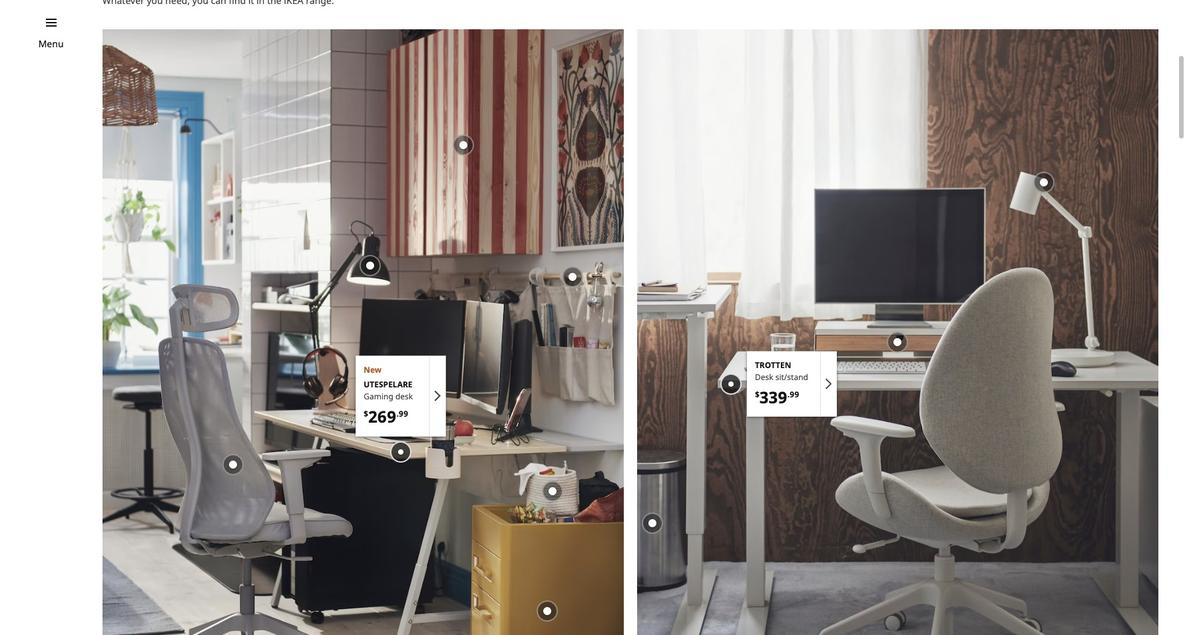Task type: vqa. For each thing, say whether or not it's contained in the screenshot.
. within the TROTTEN Desk sit/stand $ 339 . 99
yes



Task type: locate. For each thing, give the bounding box(es) containing it.
99
[[790, 389, 800, 400], [399, 408, 409, 420]]

sit/stand
[[776, 372, 809, 383]]

new utespelare gaming desk $ 269 . 99
[[364, 364, 413, 428]]

0 horizontal spatial products shown on image element
[[356, 356, 446, 436]]

0 horizontal spatial 99
[[399, 408, 409, 420]]

$ inside new utespelare gaming desk $ 269 . 99
[[364, 408, 368, 420]]

a light gray matchspel gaming chair stands at a utespelare gaming desk beside a golden-brown idåsen drawer unit on castors. image
[[102, 30, 624, 636]]

339
[[760, 386, 788, 408]]

99 down desk
[[399, 408, 409, 420]]

products shown on image element containing 269
[[356, 356, 446, 436]]

0 horizontal spatial $
[[364, 408, 368, 420]]

1 vertical spatial 99
[[399, 408, 409, 420]]

trotten desk sit/stand $ 339 . 99
[[755, 360, 809, 408]]

0 vertical spatial 99
[[790, 389, 800, 400]]

$ down gaming
[[364, 408, 368, 420]]

0 horizontal spatial .
[[397, 408, 399, 420]]

1 horizontal spatial products shown on image element
[[747, 352, 837, 417]]

products shown on image element
[[747, 352, 837, 417], [356, 356, 446, 436]]

. inside trotten desk sit/stand $ 339 . 99
[[788, 389, 790, 400]]

1 vertical spatial .
[[397, 408, 399, 420]]

. down sit/stand
[[788, 389, 790, 400]]

0 vertical spatial $
[[755, 389, 760, 400]]

.
[[788, 389, 790, 400], [397, 408, 399, 420]]

a lit room with a workspace centered around a white trotten desk and a beige hattefjäll office chair with armrests. image
[[637, 30, 1159, 636]]

0 vertical spatial .
[[788, 389, 790, 400]]

99 down sit/stand
[[790, 389, 800, 400]]

. down desk
[[397, 408, 399, 420]]

99 inside new utespelare gaming desk $ 269 . 99
[[399, 408, 409, 420]]

products shown on image element containing 339
[[747, 352, 837, 417]]

menu
[[38, 37, 64, 50]]

1 horizontal spatial .
[[788, 389, 790, 400]]

utespelare
[[364, 379, 413, 390]]

$
[[755, 389, 760, 400], [364, 408, 368, 420]]

1 horizontal spatial 99
[[790, 389, 800, 400]]

$ down desk
[[755, 389, 760, 400]]

1 horizontal spatial $
[[755, 389, 760, 400]]

1 vertical spatial $
[[364, 408, 368, 420]]



Task type: describe. For each thing, give the bounding box(es) containing it.
menu button
[[38, 37, 64, 51]]

gaming
[[364, 391, 394, 402]]

269
[[368, 406, 397, 428]]

desk
[[396, 391, 413, 402]]

new
[[364, 364, 382, 376]]

$ inside trotten desk sit/stand $ 339 . 99
[[755, 389, 760, 400]]

products shown on image element for a light gray matchspel gaming chair stands at a utespelare gaming desk beside a golden-brown idåsen drawer unit on castors. image
[[356, 356, 446, 436]]

99 inside trotten desk sit/stand $ 339 . 99
[[790, 389, 800, 400]]

products shown on image element for a lit room with a workspace centered around a white trotten desk and a beige hattefjäll office chair with armrests. image
[[747, 352, 837, 417]]

. inside new utespelare gaming desk $ 269 . 99
[[397, 408, 399, 420]]

trotten
[[755, 360, 792, 371]]

desk
[[755, 372, 774, 383]]



